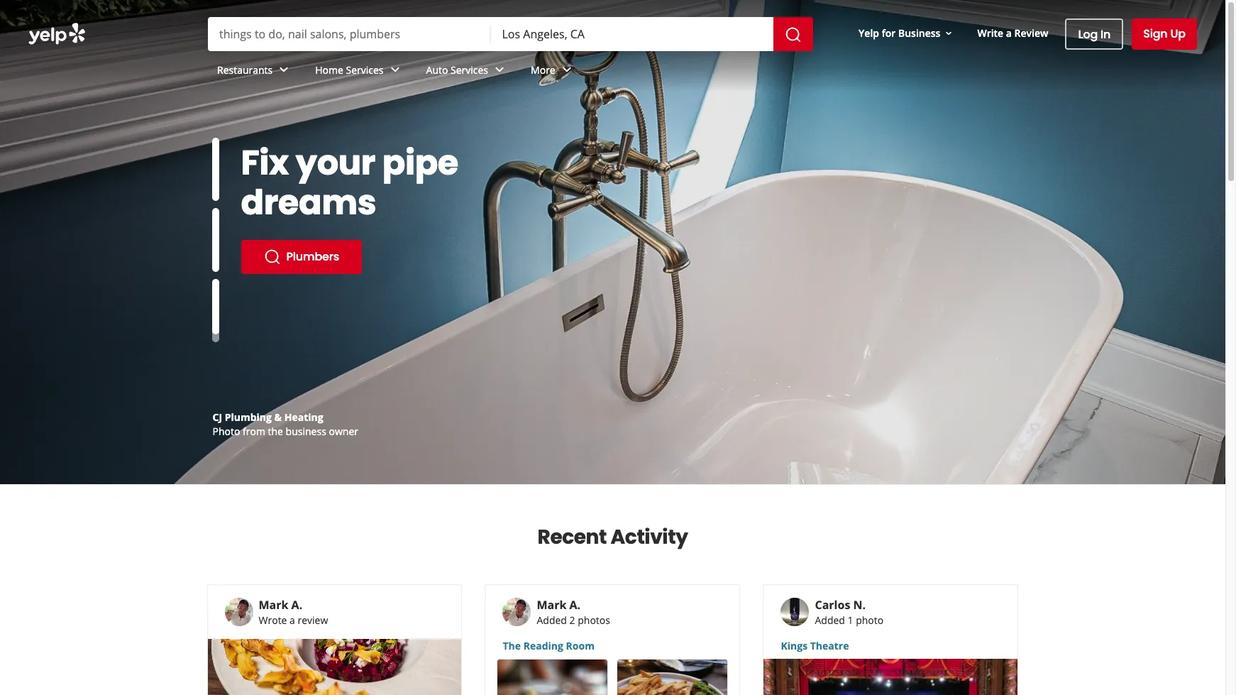 Task type: locate. For each thing, give the bounding box(es) containing it.
home services
[[315, 63, 384, 76]]

24 chevron down v2 image right restaurants on the left top
[[276, 61, 293, 78]]

activity
[[611, 523, 688, 551]]

2 photo of mark a. image from the left
[[503, 598, 531, 626]]

a. up 'review'
[[291, 597, 303, 613]]

business
[[899, 26, 941, 39]]

services right auto
[[451, 63, 488, 76]]

services inside 'link'
[[451, 63, 488, 76]]

mark up the reading room
[[537, 597, 567, 613]]

added left 2
[[537, 613, 567, 627]]

1 horizontal spatial mark a. link
[[537, 597, 581, 613]]

0 horizontal spatial photo of mark a. image
[[225, 598, 253, 626]]

log
[[1079, 26, 1098, 42]]

yelp for business button
[[853, 20, 961, 46]]

1 none field from the left
[[219, 26, 480, 42]]

None field
[[219, 26, 480, 42], [502, 26, 763, 42]]

room
[[566, 639, 595, 652]]

1 mark a. link from the left
[[259, 597, 303, 613]]

open photo lightbox image
[[498, 660, 608, 695], [618, 660, 728, 695]]

24 chevron down v2 image inside auto services 'link'
[[491, 61, 508, 78]]

2 mark a. link from the left
[[537, 597, 581, 613]]

a right the wrote
[[290, 613, 295, 627]]

a. inside mark a. added 2 photos
[[570, 597, 581, 613]]

1 vertical spatial select slide image
[[212, 208, 219, 272]]

fix
[[241, 139, 289, 187]]

carlos
[[815, 597, 851, 613]]

business categories element
[[206, 51, 1198, 92]]

a right write
[[1007, 26, 1012, 39]]

2 services from the left
[[451, 63, 488, 76]]

none field find
[[219, 26, 480, 42]]

photos
[[578, 613, 610, 627]]

recent activity
[[538, 523, 688, 551]]

1 horizontal spatial a
[[1007, 26, 1012, 39]]

more link
[[520, 51, 587, 92]]

carlos n. link
[[815, 597, 866, 613]]

plumbers
[[286, 248, 339, 265]]

mark a. wrote a review
[[259, 597, 328, 627]]

24 chevron down v2 image right auto services
[[491, 61, 508, 78]]

yelp for business
[[859, 26, 941, 39]]

a inside banner
[[1007, 26, 1012, 39]]

restaurants
[[217, 63, 273, 76]]

search image
[[785, 26, 802, 43]]

1 horizontal spatial open photo lightbox image
[[618, 660, 728, 695]]

Find text field
[[219, 26, 480, 42]]

photo of mark a. image up the
[[503, 598, 531, 626]]

0 horizontal spatial none field
[[219, 26, 480, 42]]

heating
[[284, 410, 323, 424]]

1 horizontal spatial 24 chevron down v2 image
[[387, 61, 404, 78]]

0 horizontal spatial mark
[[259, 597, 289, 613]]

2 mark from the left
[[537, 597, 567, 613]]

mark a. link up 2
[[537, 597, 581, 613]]

services right home
[[346, 63, 384, 76]]

1 24 chevron down v2 image from the left
[[276, 61, 293, 78]]

0 horizontal spatial mark a. link
[[259, 597, 303, 613]]

0 vertical spatial a
[[1007, 26, 1012, 39]]

1 horizontal spatial none field
[[502, 26, 763, 42]]

auto
[[426, 63, 448, 76]]

0 horizontal spatial a
[[290, 613, 295, 627]]

3 24 chevron down v2 image from the left
[[491, 61, 508, 78]]

the
[[268, 425, 283, 438]]

mark
[[259, 597, 289, 613], [537, 597, 567, 613]]

24 chevron down v2 image inside 'restaurants' link
[[276, 61, 293, 78]]

2 added from the left
[[815, 613, 845, 627]]

mark inside mark a. added 2 photos
[[537, 597, 567, 613]]

sign up link
[[1133, 18, 1198, 50]]

0 horizontal spatial services
[[346, 63, 384, 76]]

select slide image
[[212, 138, 219, 201], [212, 208, 219, 272], [212, 273, 219, 336]]

2 24 chevron down v2 image from the left
[[387, 61, 404, 78]]

0 horizontal spatial a.
[[291, 597, 303, 613]]

photo
[[856, 613, 884, 627]]

open photo lightbox image down the reading room
[[498, 660, 608, 695]]

0 horizontal spatial 24 chevron down v2 image
[[276, 61, 293, 78]]

0 horizontal spatial added
[[537, 613, 567, 627]]

services
[[346, 63, 384, 76], [451, 63, 488, 76]]

photo of mark a. image left the wrote
[[225, 598, 253, 626]]

dreams
[[241, 179, 376, 226]]

1 horizontal spatial services
[[451, 63, 488, 76]]

kings theatre
[[781, 639, 849, 652]]

0 vertical spatial select slide image
[[212, 138, 219, 201]]

a. for mark a. added 2 photos
[[570, 597, 581, 613]]

added inside 'carlos n. added 1 photo'
[[815, 613, 845, 627]]

0 horizontal spatial open photo lightbox image
[[498, 660, 608, 695]]

1 select slide image from the top
[[212, 138, 219, 201]]

added
[[537, 613, 567, 627], [815, 613, 845, 627]]

added for carlos
[[815, 613, 845, 627]]

Near text field
[[502, 26, 763, 42]]

24 chevron down v2 image inside home services link
[[387, 61, 404, 78]]

1 vertical spatial a
[[290, 613, 295, 627]]

mark a. link for mark a. wrote a review
[[259, 597, 303, 613]]

business
[[286, 425, 326, 438]]

added inside mark a. added 2 photos
[[537, 613, 567, 627]]

2 none field from the left
[[502, 26, 763, 42]]

24 chevron down v2 image left auto
[[387, 61, 404, 78]]

a.
[[291, 597, 303, 613], [570, 597, 581, 613]]

1 horizontal spatial mark
[[537, 597, 567, 613]]

restaurants link
[[206, 51, 304, 92]]

1 added from the left
[[537, 613, 567, 627]]

16 chevron down v2 image
[[944, 28, 955, 39]]

added down carlos
[[815, 613, 845, 627]]

mark a. added 2 photos
[[537, 597, 610, 627]]

24 chevron down v2 image
[[276, 61, 293, 78], [387, 61, 404, 78], [491, 61, 508, 78]]

2 horizontal spatial 24 chevron down v2 image
[[491, 61, 508, 78]]

None search field
[[0, 0, 1226, 92], [208, 17, 816, 51], [0, 0, 1226, 92], [208, 17, 816, 51]]

1 horizontal spatial added
[[815, 613, 845, 627]]

a
[[1007, 26, 1012, 39], [290, 613, 295, 627]]

home services link
[[304, 51, 415, 92]]

a. inside mark a. wrote a review
[[291, 597, 303, 613]]

from
[[243, 425, 265, 438]]

1 photo of mark a. image from the left
[[225, 598, 253, 626]]

mark inside mark a. wrote a review
[[259, 597, 289, 613]]

mark a. link up the wrote
[[259, 597, 303, 613]]

2 a. from the left
[[570, 597, 581, 613]]

2 vertical spatial select slide image
[[212, 273, 219, 336]]

1 services from the left
[[346, 63, 384, 76]]

open photo lightbox image down the reading room link
[[618, 660, 728, 695]]

a. up 2
[[570, 597, 581, 613]]

1 mark from the left
[[259, 597, 289, 613]]

1
[[848, 613, 854, 627]]

mark a. link
[[259, 597, 303, 613], [537, 597, 581, 613]]

1 horizontal spatial photo of mark a. image
[[503, 598, 531, 626]]

1 horizontal spatial a.
[[570, 597, 581, 613]]

2 open photo lightbox image from the left
[[618, 660, 728, 695]]

photo of mark a. image
[[225, 598, 253, 626], [503, 598, 531, 626]]

photo
[[213, 425, 240, 438]]

2
[[570, 613, 575, 627]]

1 a. from the left
[[291, 597, 303, 613]]

mark up the wrote
[[259, 597, 289, 613]]



Task type: vqa. For each thing, say whether or not it's contained in the screenshot.
'Uncles'
no



Task type: describe. For each thing, give the bounding box(es) containing it.
services for auto services
[[451, 63, 488, 76]]

kings
[[781, 639, 808, 652]]

auto services link
[[415, 51, 520, 92]]

24 chevron down v2 image for home services
[[387, 61, 404, 78]]

write a review
[[978, 26, 1049, 39]]

review
[[1015, 26, 1049, 39]]

photo of mark a. image for mark a. added 2 photos
[[503, 598, 531, 626]]

24 search v2 image
[[264, 248, 281, 266]]

explore recent activity section section
[[196, 485, 1030, 695]]

sign
[[1144, 26, 1168, 42]]

photo of carlos n. image
[[781, 598, 810, 626]]

wrote
[[259, 613, 287, 627]]

cj plumbing & heating link
[[213, 410, 323, 424]]

in
[[1101, 26, 1111, 42]]

home
[[315, 63, 344, 76]]

24 chevron down v2 image for restaurants
[[276, 61, 293, 78]]

your
[[296, 139, 376, 187]]

mark for mark a. wrote a review
[[259, 597, 289, 613]]

theatre
[[811, 639, 849, 652]]

write a review link
[[972, 20, 1055, 46]]

log in
[[1079, 26, 1111, 42]]

mark a. link for mark a. added 2 photos
[[537, 597, 581, 613]]

cj
[[213, 410, 222, 424]]

owner
[[329, 425, 358, 438]]

reading
[[524, 639, 564, 652]]

added for mark
[[537, 613, 567, 627]]

for
[[882, 26, 896, 39]]

kings theatre link
[[781, 639, 1001, 653]]

&
[[274, 410, 282, 424]]

log in link
[[1066, 18, 1124, 50]]

plumbing
[[225, 410, 272, 424]]

the reading room
[[503, 639, 595, 652]]

3 select slide image from the top
[[212, 273, 219, 336]]

yelp
[[859, 26, 880, 39]]

cj plumbing & heating photo from the business owner
[[213, 410, 358, 438]]

a. for mark a. wrote a review
[[291, 597, 303, 613]]

24 chevron down v2 image for auto services
[[491, 61, 508, 78]]

the reading room link
[[503, 639, 723, 653]]

pipe
[[382, 139, 459, 187]]

more
[[531, 63, 556, 76]]

1 open photo lightbox image from the left
[[498, 660, 608, 695]]

carlos n. added 1 photo
[[815, 597, 884, 627]]

a inside mark a. wrote a review
[[290, 613, 295, 627]]

auto services
[[426, 63, 488, 76]]

plumbers link
[[241, 240, 362, 274]]

services for home services
[[346, 63, 384, 76]]

the
[[503, 639, 521, 652]]

fix your pipe dreams
[[241, 139, 459, 226]]

24 chevron down v2 image
[[559, 61, 576, 78]]

2 select slide image from the top
[[212, 208, 219, 272]]

none field near
[[502, 26, 763, 42]]

recent
[[538, 523, 607, 551]]

up
[[1171, 26, 1186, 42]]

photo of mark a. image for mark a. wrote a review
[[225, 598, 253, 626]]

sign up
[[1144, 26, 1186, 42]]

explore banner section banner
[[0, 0, 1226, 484]]

mark for mark a. added 2 photos
[[537, 597, 567, 613]]

n.
[[854, 597, 866, 613]]

review
[[298, 613, 328, 627]]

write
[[978, 26, 1004, 39]]



